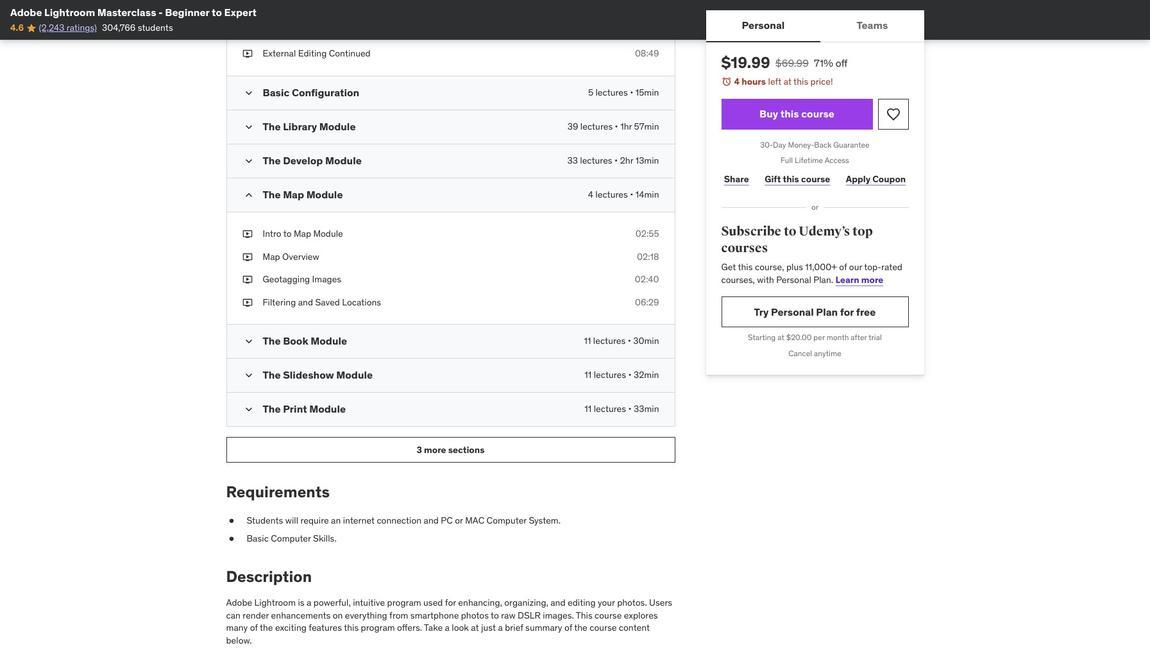 Task type: locate. For each thing, give the bounding box(es) containing it.
lightroom for is
[[255, 597, 296, 609]]

6 the from the top
[[263, 403, 281, 416]]

the left library
[[263, 120, 281, 133]]

for inside adobe lightroom is a powerful, intuitive program used for enhancing, organizing, and editing your photos. users can render enhancements on everything from smartphone photos to raw dslr images. this course explores many of the exciting features this program offers. take a look at just a brief summary of the course content below.
[[445, 597, 456, 609]]

1 vertical spatial computer
[[271, 533, 311, 544]]

lightroom up (2,243 ratings)
[[44, 6, 95, 19]]

2 the from the left
[[575, 622, 588, 634]]

at left $20.00
[[778, 333, 785, 342]]

coupon
[[873, 173, 907, 185]]

this right 'buy'
[[781, 107, 800, 120]]

is
[[298, 597, 305, 609]]

xsmall image
[[242, 25, 253, 37], [242, 48, 253, 60], [242, 251, 253, 263], [242, 274, 253, 286], [226, 515, 237, 528], [226, 533, 237, 545]]

2 vertical spatial at
[[471, 622, 479, 634]]

this right gift
[[783, 173, 800, 185]]

this up 'courses,'
[[739, 261, 753, 273]]

more right '3'
[[424, 444, 446, 456]]

1 vertical spatial small image
[[242, 189, 255, 202]]

4
[[735, 76, 740, 87], [589, 189, 594, 200]]

xsmall image right beginner
[[242, 2, 253, 15]]

1 xsmall image from the top
[[242, 2, 253, 15]]

11 up "11 lectures • 32min"
[[584, 335, 592, 347]]

render
[[243, 610, 269, 621]]

the up intro
[[263, 188, 281, 201]]

basic configuration
[[263, 86, 360, 99]]

exciting
[[275, 622, 307, 634]]

this inside adobe lightroom is a powerful, intuitive program used for enhancing, organizing, and editing your photos. users can render enhancements on everything from smartphone photos to raw dslr images. this course explores many of the exciting features this program offers. take a look at just a brief summary of the course content below.
[[344, 622, 359, 634]]

sections
[[448, 444, 485, 456]]

0 horizontal spatial the
[[260, 622, 273, 634]]

3 small image from the top
[[242, 335, 255, 348]]

more for 3
[[424, 444, 446, 456]]

lightroom up render
[[255, 597, 296, 609]]

and left the saved
[[298, 296, 313, 308]]

0 vertical spatial program
[[387, 597, 422, 609]]

or
[[812, 202, 819, 212], [455, 515, 463, 526]]

1 vertical spatial basic
[[247, 533, 269, 544]]

lectures right 33
[[580, 155, 613, 166]]

small image for the slideshow module
[[242, 369, 255, 382]]

small image left print
[[242, 403, 255, 416]]

locations
[[342, 296, 381, 308]]

and
[[298, 296, 313, 308], [424, 515, 439, 526], [551, 597, 566, 609]]

of left the our
[[840, 261, 848, 273]]

a left look
[[445, 622, 450, 634]]

of inside get this course, plus 11,000+ of our top-rated courses, with personal plan.
[[840, 261, 848, 273]]

0 vertical spatial or
[[812, 202, 819, 212]]

adobe up the 4.6 on the top left
[[10, 6, 42, 19]]

at right left
[[784, 76, 792, 87]]

0 horizontal spatial computer
[[271, 533, 311, 544]]

11 for the print module
[[585, 403, 592, 415]]

4 hours left at this price!
[[735, 76, 834, 87]]

lectures down "11 lectures • 32min"
[[594, 403, 627, 415]]

configuration
[[292, 86, 360, 99]]

1 vertical spatial or
[[455, 515, 463, 526]]

geotagging
[[263, 274, 310, 285]]

small image left book
[[242, 335, 255, 348]]

starting at $20.00 per month after trial cancel anytime
[[749, 333, 883, 358]]

0 horizontal spatial a
[[307, 597, 312, 609]]

2 vertical spatial xsmall image
[[242, 296, 253, 309]]

course up back
[[802, 107, 835, 120]]

the for the book module
[[263, 335, 281, 348]]

can
[[226, 610, 241, 621]]

module right print
[[310, 403, 346, 416]]

personal up $20.00
[[772, 305, 814, 318]]

the slideshow module
[[263, 369, 373, 382]]

0 vertical spatial basic
[[263, 86, 290, 99]]

module right slideshow
[[337, 369, 373, 382]]

share
[[725, 173, 750, 185]]

1 the from the top
[[263, 120, 281, 133]]

starting
[[749, 333, 776, 342]]

1 horizontal spatial of
[[565, 622, 573, 634]]

xsmall image
[[242, 2, 253, 15], [242, 228, 253, 240], [242, 296, 253, 309]]

module right book
[[311, 335, 347, 348]]

1 horizontal spatial 4
[[735, 76, 740, 87]]

small image for the develop module
[[242, 155, 255, 168]]

more inside the 3 more sections button
[[424, 444, 446, 456]]

for right used
[[445, 597, 456, 609]]

of down "images."
[[565, 622, 573, 634]]

xsmall image left map overview
[[242, 251, 253, 263]]

basic
[[263, 86, 290, 99], [247, 533, 269, 544]]

• left 33min
[[629, 403, 632, 415]]

0 vertical spatial at
[[784, 76, 792, 87]]

lectures down 33 lectures • 2hr 13min
[[596, 189, 628, 200]]

lightroom inside adobe lightroom is a powerful, intuitive program used for enhancing, organizing, and editing your photos. users can render enhancements on everything from smartphone photos to raw dslr images. this course explores many of the exciting features this program offers. take a look at just a brief summary of the course content below.
[[255, 597, 296, 609]]

after
[[851, 333, 868, 342]]

11 down "11 lectures • 32min"
[[585, 403, 592, 415]]

images
[[312, 274, 342, 285]]

2 horizontal spatial and
[[551, 597, 566, 609]]

0 horizontal spatial more
[[424, 444, 446, 456]]

map down intro
[[263, 251, 280, 262]]

2 horizontal spatial a
[[498, 622, 503, 634]]

enhancing,
[[459, 597, 503, 609]]

an
[[331, 515, 341, 526]]

3 the from the top
[[263, 188, 281, 201]]

03:09
[[635, 25, 660, 36]]

0 horizontal spatial adobe
[[10, 6, 42, 19]]

tab list
[[706, 10, 925, 42]]

0 vertical spatial more
[[862, 274, 884, 286]]

module for the slideshow module
[[337, 369, 373, 382]]

1 vertical spatial and
[[424, 515, 439, 526]]

small image left develop
[[242, 155, 255, 168]]

of down render
[[250, 622, 258, 634]]

• for the library module
[[615, 121, 619, 132]]

computer right mac
[[487, 515, 527, 526]]

• left 32min
[[629, 369, 632, 381]]

at inside adobe lightroom is a powerful, intuitive program used for enhancing, organizing, and editing your photos. users can render enhancements on everything from smartphone photos to raw dslr images. this course explores many of the exciting features this program offers. take a look at just a brief summary of the course content below.
[[471, 622, 479, 634]]

course down lifetime
[[802, 173, 831, 185]]

13min
[[636, 155, 660, 166]]

masterclass
[[97, 6, 156, 19]]

computer
[[487, 515, 527, 526], [271, 533, 311, 544]]

this down everything
[[344, 622, 359, 634]]

small image left library
[[242, 121, 255, 134]]

small image left slideshow
[[242, 369, 255, 382]]

the left develop
[[263, 154, 281, 167]]

32min
[[634, 369, 660, 381]]

course
[[802, 107, 835, 120], [802, 173, 831, 185], [595, 610, 622, 621], [590, 622, 617, 634]]

price!
[[811, 76, 834, 87]]

adobe inside adobe lightroom is a powerful, intuitive program used for enhancing, organizing, and editing your photos. users can render enhancements on everything from smartphone photos to raw dslr images. this course explores many of the exciting features this program offers. take a look at just a brief summary of the course content below.
[[226, 597, 252, 609]]

4.6
[[10, 22, 24, 34]]

304,766 students
[[102, 22, 173, 34]]

lectures for the map module
[[596, 189, 628, 200]]

the for the slideshow module
[[263, 369, 281, 382]]

1 small image from the top
[[242, 87, 255, 99]]

this down $69.99 at the top right
[[794, 76, 809, 87]]

4 down 33 lectures • 2hr 13min
[[589, 189, 594, 200]]

month
[[827, 333, 850, 342]]

features
[[309, 622, 342, 634]]

basic down students
[[247, 533, 269, 544]]

and up "images."
[[551, 597, 566, 609]]

the down this
[[575, 622, 588, 634]]

and inside adobe lightroom is a powerful, intuitive program used for enhancing, organizing, and editing your photos. users can render enhancements on everything from smartphone photos to raw dslr images. this course explores many of the exciting features this program offers. take a look at just a brief summary of the course content below.
[[551, 597, 566, 609]]

1 vertical spatial adobe
[[226, 597, 252, 609]]

•
[[631, 87, 634, 98], [615, 121, 619, 132], [615, 155, 618, 166], [630, 189, 634, 200], [628, 335, 632, 347], [629, 369, 632, 381], [629, 403, 632, 415]]

top-
[[865, 261, 882, 273]]

2 vertical spatial small image
[[242, 369, 255, 382]]

11 down 11 lectures • 30min
[[585, 369, 592, 381]]

access
[[825, 156, 850, 165]]

11 for the book module
[[584, 335, 592, 347]]

0 vertical spatial adobe
[[10, 6, 42, 19]]

the left print
[[263, 403, 281, 416]]

computer down will
[[271, 533, 311, 544]]

1 horizontal spatial the
[[575, 622, 588, 634]]

lectures right the 5
[[596, 87, 628, 98]]

this inside buy this course button
[[781, 107, 800, 120]]

1 horizontal spatial or
[[812, 202, 819, 212]]

1 horizontal spatial and
[[424, 515, 439, 526]]

this inside the gift this course link
[[783, 173, 800, 185]]

adobe up can
[[226, 597, 252, 609]]

color space comparison
[[263, 25, 362, 36]]

lectures right '39'
[[581, 121, 613, 132]]

xsmall image left external
[[242, 48, 253, 60]]

money-
[[789, 140, 815, 149]]

0 vertical spatial 4
[[735, 76, 740, 87]]

06:29
[[635, 296, 660, 308]]

2 xsmall image from the top
[[242, 228, 253, 240]]

30min
[[634, 335, 660, 347]]

the left book
[[263, 335, 281, 348]]

the left slideshow
[[263, 369, 281, 382]]

1 small image from the top
[[242, 121, 255, 134]]

to
[[212, 6, 222, 19], [784, 223, 797, 239], [284, 228, 292, 239], [491, 610, 499, 621]]

brief
[[505, 622, 524, 634]]

dslr
[[518, 610, 541, 621]]

and left pc
[[424, 515, 439, 526]]

slideshow
[[283, 369, 334, 382]]

1 vertical spatial 11
[[585, 369, 592, 381]]

• for the book module
[[628, 335, 632, 347]]

module down configuration
[[319, 120, 356, 133]]

look
[[452, 622, 469, 634]]

the develop module
[[263, 154, 362, 167]]

11 for the slideshow module
[[585, 369, 592, 381]]

• left the 30min
[[628, 335, 632, 347]]

internet
[[343, 515, 375, 526]]

or up the "udemy's"
[[812, 202, 819, 212]]

a right just in the left bottom of the page
[[498, 622, 503, 634]]

5 the from the top
[[263, 369, 281, 382]]

0 vertical spatial lightroom
[[44, 6, 95, 19]]

1 vertical spatial personal
[[777, 274, 812, 286]]

module for the book module
[[311, 335, 347, 348]]

powerful,
[[314, 597, 351, 609]]

editing
[[568, 597, 596, 609]]

1 vertical spatial more
[[424, 444, 446, 456]]

xsmall image for color space comparison
[[242, 25, 253, 37]]

alarm image
[[722, 76, 732, 87]]

• for the develop module
[[615, 155, 618, 166]]

1 horizontal spatial for
[[841, 305, 855, 318]]

xsmall image down expert
[[242, 25, 253, 37]]

program down everything
[[361, 622, 395, 634]]

$19.99
[[722, 53, 771, 73]]

5 lectures • 15min
[[589, 87, 660, 98]]

at down the photos
[[471, 622, 479, 634]]

0 vertical spatial personal
[[742, 19, 785, 32]]

0 horizontal spatial lightroom
[[44, 6, 95, 19]]

the for the library module
[[263, 120, 281, 133]]

• left 1hr
[[615, 121, 619, 132]]

program up 'from'
[[387, 597, 422, 609]]

2 small image from the top
[[242, 155, 255, 168]]

adobe lightroom is a powerful, intuitive program used for enhancing, organizing, and editing your photos. users can render enhancements on everything from smartphone photos to raw dslr images. this course explores many of the exciting features this program offers. take a look at just a brief summary of the course content below.
[[226, 597, 673, 646]]

to right intro
[[284, 228, 292, 239]]

module for the print module
[[310, 403, 346, 416]]

this inside get this course, plus 11,000+ of our top-rated courses, with personal plan.
[[739, 261, 753, 273]]

0 vertical spatial computer
[[487, 515, 527, 526]]

2 vertical spatial personal
[[772, 305, 814, 318]]

basic down external
[[263, 86, 290, 99]]

11 lectures • 32min
[[585, 369, 660, 381]]

module down the develop module
[[307, 188, 343, 201]]

to left the "udemy's"
[[784, 223, 797, 239]]

3 small image from the top
[[242, 369, 255, 382]]

module right develop
[[325, 154, 362, 167]]

1 horizontal spatial adobe
[[226, 597, 252, 609]]

personal button
[[706, 10, 821, 41]]

-
[[159, 6, 163, 19]]

module for the library module
[[319, 120, 356, 133]]

personal up $19.99
[[742, 19, 785, 32]]

0 horizontal spatial or
[[455, 515, 463, 526]]

from
[[390, 610, 409, 621]]

0 vertical spatial small image
[[242, 121, 255, 134]]

• left 15min
[[631, 87, 634, 98]]

raw
[[501, 610, 516, 621]]

map down develop
[[283, 188, 304, 201]]

a right "is"
[[307, 597, 312, 609]]

• for the slideshow module
[[629, 369, 632, 381]]

lectures down 11 lectures • 30min
[[594, 369, 627, 381]]

small image
[[242, 87, 255, 99], [242, 155, 255, 168], [242, 335, 255, 348], [242, 403, 255, 416]]

small image left basic configuration
[[242, 87, 255, 99]]

your
[[598, 597, 615, 609]]

1 horizontal spatial a
[[445, 622, 450, 634]]

small image left 'the map module'
[[242, 189, 255, 202]]

1 horizontal spatial lightroom
[[255, 597, 296, 609]]

small image
[[242, 121, 255, 134], [242, 189, 255, 202], [242, 369, 255, 382]]

lectures up "11 lectures • 32min"
[[594, 335, 626, 347]]

4 the from the top
[[263, 335, 281, 348]]

more down the top-
[[862, 274, 884, 286]]

1 vertical spatial at
[[778, 333, 785, 342]]

xsmall image left intro
[[242, 228, 253, 240]]

2 horizontal spatial of
[[840, 261, 848, 273]]

1 vertical spatial 4
[[589, 189, 594, 200]]

a
[[307, 597, 312, 609], [445, 622, 450, 634], [498, 622, 503, 634]]

back
[[815, 140, 832, 149]]

lectures
[[596, 87, 628, 98], [581, 121, 613, 132], [580, 155, 613, 166], [596, 189, 628, 200], [594, 335, 626, 347], [594, 369, 627, 381], [594, 403, 627, 415]]

• for the map module
[[630, 189, 634, 200]]

0 horizontal spatial for
[[445, 597, 456, 609]]

1 vertical spatial lightroom
[[255, 597, 296, 609]]

personal down plus
[[777, 274, 812, 286]]

xsmall image left 'filtering'
[[242, 296, 253, 309]]

• left 2hr
[[615, 155, 618, 166]]

anytime
[[815, 349, 842, 358]]

• left 14min
[[630, 189, 634, 200]]

cancel
[[789, 349, 813, 358]]

2 vertical spatial map
[[263, 251, 280, 262]]

3
[[417, 444, 422, 456]]

to left raw
[[491, 610, 499, 621]]

0 horizontal spatial 4
[[589, 189, 594, 200]]

3 xsmall image from the top
[[242, 296, 253, 309]]

2 small image from the top
[[242, 189, 255, 202]]

1 horizontal spatial computer
[[487, 515, 527, 526]]

1 vertical spatial for
[[445, 597, 456, 609]]

1 the from the left
[[260, 622, 273, 634]]

external editing continued
[[263, 48, 371, 59]]

0 vertical spatial 11
[[584, 335, 592, 347]]

to inside subscribe to udemy's top courses
[[784, 223, 797, 239]]

2 vertical spatial and
[[551, 597, 566, 609]]

4 for 4 hours left at this price!
[[735, 76, 740, 87]]

users
[[650, 597, 673, 609]]

xsmall image left students
[[226, 515, 237, 528]]

xsmall image left the geotagging
[[242, 274, 253, 286]]

continued
[[329, 48, 371, 59]]

1 vertical spatial xsmall image
[[242, 228, 253, 240]]

for left the free on the top right of page
[[841, 305, 855, 318]]

2 vertical spatial 11
[[585, 403, 592, 415]]

1 horizontal spatial more
[[862, 274, 884, 286]]

4 small image from the top
[[242, 403, 255, 416]]

more for learn
[[862, 274, 884, 286]]

map up the overview
[[294, 228, 311, 239]]

2 the from the top
[[263, 154, 281, 167]]

gift this course link
[[763, 166, 834, 192]]

4 right alarm image
[[735, 76, 740, 87]]

or right pc
[[455, 515, 463, 526]]

adobe for adobe lightroom masterclass - beginner to expert
[[10, 6, 42, 19]]

the
[[263, 120, 281, 133], [263, 154, 281, 167], [263, 188, 281, 201], [263, 335, 281, 348], [263, 369, 281, 382], [263, 403, 281, 416]]

subscribe to udemy's top courses
[[722, 223, 873, 256]]

0 horizontal spatial and
[[298, 296, 313, 308]]

0 vertical spatial xsmall image
[[242, 2, 253, 15]]

the down render
[[260, 622, 273, 634]]



Task type: vqa. For each thing, say whether or not it's contained in the screenshot.
'this' related to Buy
yes



Task type: describe. For each thing, give the bounding box(es) containing it.
personal inside get this course, plus 11,000+ of our top-rated courses, with personal plan.
[[777, 274, 812, 286]]

students
[[247, 515, 283, 526]]

the for the print module
[[263, 403, 281, 416]]

our
[[850, 261, 863, 273]]

1 vertical spatial map
[[294, 228, 311, 239]]

11,000+
[[806, 261, 838, 273]]

• for basic configuration
[[631, 87, 634, 98]]

module up the overview
[[314, 228, 343, 239]]

39
[[568, 121, 579, 132]]

14min
[[636, 189, 660, 200]]

33min
[[634, 403, 660, 415]]

share button
[[722, 166, 752, 192]]

at inside starting at $20.00 per month after trial cancel anytime
[[778, 333, 785, 342]]

lectures for the library module
[[581, 121, 613, 132]]

space
[[286, 25, 312, 36]]

guarantee
[[834, 140, 870, 149]]

subscribe
[[722, 223, 782, 239]]

filtering
[[263, 296, 296, 308]]

lectures for the book module
[[594, 335, 626, 347]]

to inside adobe lightroom is a powerful, intuitive program used for enhancing, organizing, and editing your photos. users can render enhancements on everything from smartphone photos to raw dslr images. this course explores many of the exciting features this program offers. take a look at just a brief summary of the course content below.
[[491, 610, 499, 621]]

small image for basic configuration
[[242, 87, 255, 99]]

mac
[[465, 515, 485, 526]]

courses,
[[722, 274, 755, 286]]

course down your
[[595, 610, 622, 621]]

course,
[[755, 261, 785, 273]]

this
[[576, 610, 593, 621]]

adobe for adobe lightroom is a powerful, intuitive program used for enhancing, organizing, and editing your photos. users can render enhancements on everything from smartphone photos to raw dslr images. this course explores many of the exciting features this program offers. take a look at just a brief summary of the course content below.
[[226, 597, 252, 609]]

$69.99
[[776, 56, 809, 69]]

the map module
[[263, 188, 343, 201]]

teams
[[857, 19, 889, 32]]

course inside button
[[802, 107, 835, 120]]

gift this course
[[765, 173, 831, 185]]

30-
[[761, 140, 774, 149]]

4 for 4 lectures • 14min
[[589, 189, 594, 200]]

gift
[[765, 173, 781, 185]]

print
[[283, 403, 307, 416]]

buy this course button
[[722, 99, 873, 129]]

learn more link
[[836, 274, 884, 286]]

• for the print module
[[629, 403, 632, 415]]

plan.
[[814, 274, 834, 286]]

small image for the library module
[[242, 121, 255, 134]]

left
[[769, 76, 782, 87]]

off
[[836, 56, 848, 69]]

02:40
[[635, 274, 660, 285]]

hours
[[742, 76, 767, 87]]

courses
[[722, 240, 769, 256]]

lectures for the slideshow module
[[594, 369, 627, 381]]

plan
[[817, 305, 838, 318]]

xsmall image for map
[[242, 228, 253, 240]]

course down this
[[590, 622, 617, 634]]

learn
[[836, 274, 860, 286]]

photos.
[[618, 597, 648, 609]]

module for the develop module
[[325, 154, 362, 167]]

color
[[263, 25, 284, 36]]

to left expert
[[212, 6, 222, 19]]

skills.
[[313, 533, 337, 544]]

organizing,
[[505, 597, 549, 609]]

the for the develop module
[[263, 154, 281, 167]]

geotagging images
[[263, 274, 342, 285]]

take
[[424, 622, 443, 634]]

this for gift
[[783, 173, 800, 185]]

enhancements
[[271, 610, 331, 621]]

many
[[226, 622, 248, 634]]

module for the map module
[[307, 188, 343, 201]]

lectures for the print module
[[594, 403, 627, 415]]

lectures for the develop module
[[580, 155, 613, 166]]

(2,243 ratings)
[[39, 22, 97, 34]]

external
[[263, 48, 296, 59]]

xsmall image up 'description'
[[226, 533, 237, 545]]

intro
[[263, 228, 282, 239]]

small image for the map module
[[242, 189, 255, 202]]

lightroom for masterclass
[[44, 6, 95, 19]]

day
[[774, 140, 787, 149]]

this for get
[[739, 261, 753, 273]]

xsmall image for map overview
[[242, 251, 253, 263]]

wishlist image
[[886, 106, 902, 122]]

57min
[[635, 121, 660, 132]]

$20.00
[[787, 333, 812, 342]]

photos
[[461, 610, 489, 621]]

tab list containing personal
[[706, 10, 925, 42]]

ratings)
[[67, 22, 97, 34]]

smartphone
[[411, 610, 459, 621]]

xsmall image for color
[[242, 2, 253, 15]]

basic for basic configuration
[[263, 86, 290, 99]]

learn more
[[836, 274, 884, 286]]

304,766
[[102, 22, 136, 34]]

$19.99 $69.99 71% off
[[722, 53, 848, 73]]

xsmall image for external editing continued
[[242, 48, 253, 60]]

39 lectures • 1hr 57min
[[568, 121, 660, 132]]

require
[[301, 515, 329, 526]]

just
[[481, 622, 496, 634]]

description
[[226, 567, 312, 587]]

book
[[283, 335, 309, 348]]

this for buy
[[781, 107, 800, 120]]

system.
[[529, 515, 561, 526]]

(2,243
[[39, 22, 64, 34]]

the for the map module
[[263, 188, 281, 201]]

get this course, plus 11,000+ of our top-rated courses, with personal plan.
[[722, 261, 903, 286]]

small image for the print module
[[242, 403, 255, 416]]

apply
[[847, 173, 871, 185]]

develop
[[283, 154, 323, 167]]

11 lectures • 33min
[[585, 403, 660, 415]]

free
[[857, 305, 876, 318]]

get
[[722, 261, 737, 273]]

0 vertical spatial and
[[298, 296, 313, 308]]

udemy's
[[799, 223, 851, 239]]

with
[[758, 274, 775, 286]]

0 horizontal spatial of
[[250, 622, 258, 634]]

full
[[781, 156, 794, 165]]

on
[[333, 610, 343, 621]]

3 more sections
[[417, 444, 485, 456]]

apply coupon
[[847, 173, 907, 185]]

try personal plan for free
[[755, 305, 876, 318]]

buy
[[760, 107, 779, 120]]

apply coupon button
[[844, 166, 909, 192]]

students
[[138, 22, 173, 34]]

lectures for basic configuration
[[596, 87, 628, 98]]

basic for basic computer skills.
[[247, 533, 269, 544]]

small image for the book module
[[242, 335, 255, 348]]

0 vertical spatial map
[[283, 188, 304, 201]]

map overview
[[263, 251, 319, 262]]

personal inside button
[[742, 19, 785, 32]]

try personal plan for free link
[[722, 297, 909, 328]]

1 vertical spatial program
[[361, 622, 395, 634]]

xsmall image for geotagging images
[[242, 274, 253, 286]]

teams button
[[821, 10, 925, 41]]

1hr
[[621, 121, 632, 132]]

0 vertical spatial for
[[841, 305, 855, 318]]



